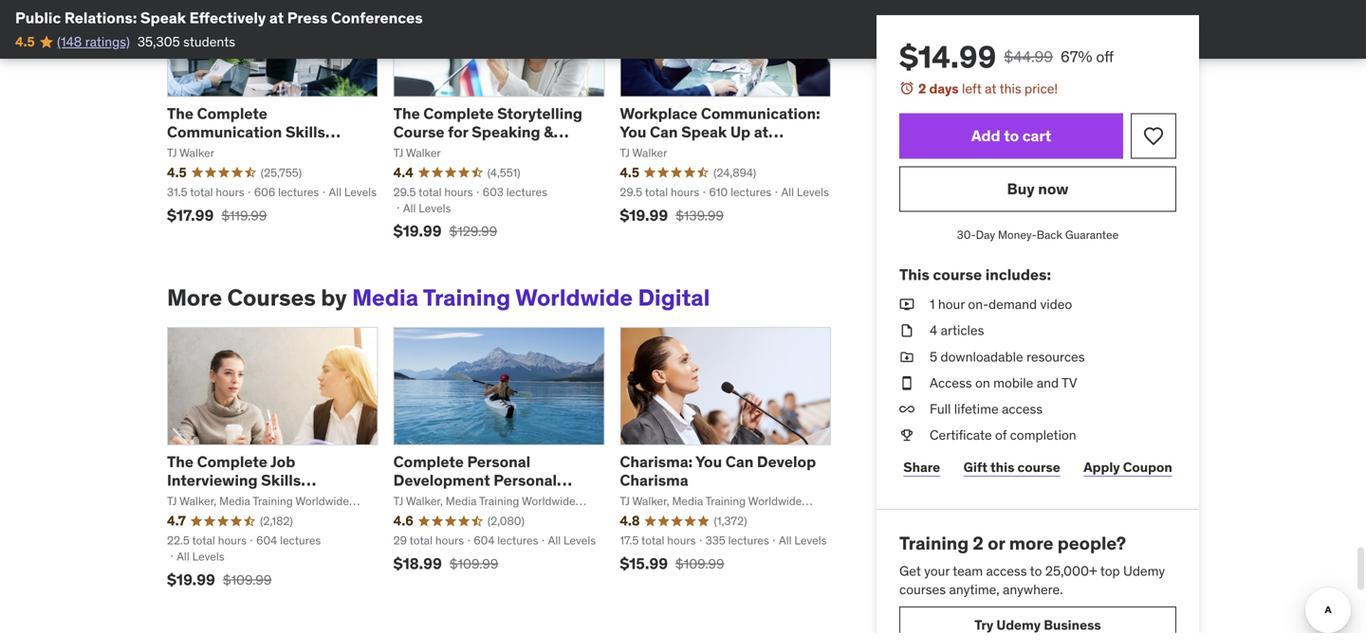 Task type: describe. For each thing, give the bounding box(es) containing it.
4 articles
[[930, 322, 985, 339]]

$17.99 $119.99
[[167, 206, 267, 225]]

(2,080)
[[488, 514, 525, 529]]

17.5
[[620, 534, 639, 549]]

and
[[1037, 375, 1059, 392]]

cart
[[1023, 126, 1052, 146]]

training inside training 2 or more people? get your team access to 25,000+ top udemy courses anytime, anywhere.
[[900, 533, 969, 555]]

25755 reviews element
[[261, 165, 302, 181]]

5 downloadable resources
[[930, 349, 1085, 366]]

lectures inside 604 lectures all levels
[[280, 534, 321, 549]]

complete for master
[[197, 104, 267, 123]]

charisma: you can develop charisma tj walker, media training worldwide digital
[[620, 453, 816, 525]]

complete inside complete personal development personal transformation course
[[394, 453, 464, 472]]

team
[[953, 563, 983, 580]]

hours for transformation
[[435, 534, 464, 549]]

total for workplace communication: you can speak up at meetings!
[[645, 185, 668, 200]]

presenting
[[394, 140, 473, 160]]

speak inside 'workplace communication: you can speak up at meetings!'
[[682, 122, 727, 142]]

you inside charisma: you can develop charisma tj walker, media training worldwide digital
[[696, 453, 722, 472]]

access inside training 2 or more people? get your team access to 25,000+ top udemy courses anytime, anywhere.
[[986, 563, 1027, 580]]

total right 17.5
[[642, 534, 665, 549]]

share
[[904, 459, 941, 476]]

you inside 'workplace communication: you can speak up at meetings!'
[[620, 122, 647, 142]]

walker for for
[[406, 146, 441, 160]]

for inside the complete communication skills master class for life
[[263, 140, 283, 160]]

meetings!
[[620, 140, 692, 160]]

lectures for charisma: you can develop charisma
[[728, 534, 769, 549]]

tj walker for the complete communication skills master class for life
[[167, 146, 215, 160]]

the for the complete storytelling course for speaking & presenting
[[394, 104, 420, 123]]

money-
[[998, 228, 1037, 243]]

the complete communication skills master class for life link
[[167, 104, 341, 160]]

603 lectures all levels
[[403, 185, 548, 216]]

tj inside charisma: you can develop charisma tj walker, media training worldwide digital
[[620, 495, 630, 509]]

all levels right 335 lectures
[[779, 534, 827, 549]]

courses
[[900, 582, 946, 599]]

wishlist image
[[1143, 125, 1165, 148]]

tj walker, media training worldwide digital for masterclass
[[167, 495, 349, 525]]

add
[[972, 126, 1001, 146]]

levels inside 603 lectures all levels
[[419, 201, 451, 216]]

&
[[544, 122, 554, 142]]

can inside 'workplace communication: you can speak up at meetings!'
[[650, 122, 678, 142]]

walker, for complete personal development personal transformation course
[[406, 495, 443, 509]]

(25,755)
[[261, 165, 302, 180]]

training 2 or more people? get your team access to 25,000+ top udemy courses anytime, anywhere.
[[900, 533, 1166, 599]]

walker, for the complete job interviewing skills masterclass course
[[180, 495, 217, 509]]

(1,372)
[[714, 514, 747, 529]]

media down development
[[446, 495, 477, 509]]

media right by
[[352, 284, 419, 312]]

walker for master
[[180, 146, 215, 160]]

$109.99 for $18.99
[[450, 556, 499, 573]]

35,305 students
[[137, 33, 235, 50]]

4.8
[[620, 513, 640, 530]]

complete personal development personal transformation course
[[394, 453, 559, 509]]

more
[[167, 284, 222, 312]]

$109.99 for $15.99
[[676, 556, 725, 573]]

levels for complete personal development personal transformation course
[[564, 534, 596, 549]]

access on mobile and tv
[[930, 375, 1078, 392]]

add to cart button
[[900, 113, 1124, 159]]

the complete communication skills master class for life
[[167, 104, 325, 160]]

to inside button
[[1004, 126, 1019, 146]]

more courses by media training worldwide digital
[[167, 284, 710, 312]]

can inside charisma: you can develop charisma tj walker, media training worldwide digital
[[726, 453, 754, 472]]

4.5 for workplace communication: you can speak up at meetings!
[[620, 164, 640, 181]]

xsmall image for access
[[900, 374, 915, 393]]

alarm image
[[900, 81, 915, 96]]

(148 ratings)
[[57, 33, 130, 50]]

the for the complete communication skills master class for life
[[167, 104, 194, 123]]

$139.99
[[676, 207, 724, 224]]

30-day money-back guarantee
[[957, 228, 1119, 243]]

lectures for complete personal development personal transformation course
[[498, 534, 539, 549]]

17.5 total hours
[[620, 534, 696, 549]]

29.5 for presenting
[[394, 185, 416, 200]]

2182 reviews element
[[260, 514, 293, 530]]

at inside 'workplace communication: you can speak up at meetings!'
[[754, 122, 769, 142]]

class
[[220, 140, 259, 160]]

604 for 604 lectures all levels
[[256, 534, 277, 549]]

gift this course link
[[960, 449, 1065, 487]]

completion
[[1010, 427, 1077, 444]]

communication:
[[701, 104, 821, 123]]

hours for skills
[[218, 534, 247, 549]]

all levels for complete personal development personal transformation course
[[548, 534, 596, 549]]

$19.99 for presenting
[[394, 222, 442, 241]]

335
[[706, 534, 726, 549]]

full
[[930, 401, 951, 418]]

$14.99
[[900, 38, 997, 76]]

digital up 29 at the left of the page
[[394, 511, 426, 525]]

4.7
[[167, 513, 186, 530]]

by
[[321, 284, 347, 312]]

for inside the complete storytelling course for speaking & presenting
[[448, 122, 468, 142]]

67%
[[1061, 47, 1093, 66]]

walker for speak
[[633, 146, 668, 160]]

lectures for workplace communication: you can speak up at meetings!
[[731, 185, 772, 200]]

articles
[[941, 322, 985, 339]]

full lifetime access
[[930, 401, 1043, 418]]

skills inside the complete communication skills master class for life
[[286, 122, 325, 142]]

1 hour on-demand video
[[930, 296, 1073, 313]]

30-
[[957, 228, 976, 243]]

effectively
[[189, 8, 266, 28]]

xsmall image for full
[[900, 400, 915, 419]]

$19.99 $109.99
[[167, 571, 272, 590]]

$15.99
[[620, 555, 668, 574]]

gift this course
[[964, 459, 1061, 476]]

workplace
[[620, 104, 698, 123]]

training down $129.99
[[423, 284, 511, 312]]

on-
[[968, 296, 989, 313]]

hours for for
[[445, 185, 473, 200]]

604 for 604 lectures
[[474, 534, 495, 549]]

buy now
[[1007, 179, 1069, 199]]

press
[[287, 8, 328, 28]]

all levels for workplace communication: you can speak up at meetings!
[[782, 185, 829, 200]]

(148
[[57, 33, 82, 50]]

4.4
[[394, 164, 414, 181]]

4551 reviews element
[[488, 165, 521, 181]]

2 horizontal spatial at
[[985, 80, 997, 97]]

610 lectures
[[709, 185, 772, 200]]

media training worldwide digital link
[[352, 284, 710, 312]]

mobile
[[994, 375, 1034, 392]]

604 lectures all levels
[[177, 534, 321, 565]]

lifetime
[[954, 401, 999, 418]]

all levels for the complete communication skills master class for life
[[329, 185, 377, 200]]

29.5 total hours for presenting
[[394, 185, 473, 200]]

the complete job interviewing skills masterclass course
[[167, 453, 309, 509]]

xsmall image for 5
[[900, 348, 915, 367]]

xsmall image for certificate
[[900, 427, 915, 445]]

to inside training 2 or more people? get your team access to 25,000+ top udemy courses anytime, anywhere.
[[1030, 563, 1042, 580]]

life
[[287, 140, 313, 160]]

xsmall image for 4
[[900, 322, 915, 340]]

all for complete personal development personal transformation course
[[548, 534, 561, 549]]

storytelling
[[497, 104, 583, 123]]

conferences
[[331, 8, 423, 28]]

29.5 for meetings!
[[620, 185, 643, 200]]

335 lectures
[[706, 534, 769, 549]]

days
[[930, 80, 959, 97]]

course inside the complete job interviewing skills masterclass course
[[257, 489, 309, 509]]

video
[[1041, 296, 1073, 313]]



Task type: locate. For each thing, give the bounding box(es) containing it.
complete up "presenting"
[[424, 104, 494, 123]]

all inside 604 lectures all levels
[[177, 550, 190, 565]]

$18.99 $109.99
[[394, 555, 499, 574]]

1 vertical spatial can
[[726, 453, 754, 472]]

this course includes:
[[900, 265, 1052, 285]]

hours left 603
[[445, 185, 473, 200]]

1 vertical spatial xsmall image
[[900, 374, 915, 393]]

4.5 for the complete communication skills master class for life
[[167, 164, 187, 181]]

3 xsmall image from the top
[[900, 400, 915, 419]]

1372 reviews element
[[714, 514, 747, 530]]

walker down workplace at the top
[[633, 146, 668, 160]]

0 vertical spatial at
[[269, 8, 284, 28]]

at left press
[[269, 8, 284, 28]]

tj up 4.8
[[620, 495, 630, 509]]

1 vertical spatial to
[[1030, 563, 1042, 580]]

all for workplace communication: you can speak up at meetings!
[[782, 185, 794, 200]]

1 horizontal spatial at
[[754, 122, 769, 142]]

complete for for
[[424, 104, 494, 123]]

1 vertical spatial access
[[986, 563, 1027, 580]]

2 vertical spatial xsmall image
[[900, 427, 915, 445]]

$19.99
[[620, 206, 668, 225], [394, 222, 442, 241], [167, 571, 215, 590]]

complete up transformation
[[394, 453, 464, 472]]

levels right 610 lectures
[[797, 185, 829, 200]]

of
[[996, 427, 1007, 444]]

22.5
[[167, 534, 190, 549]]

1 walker, from the left
[[180, 495, 217, 509]]

3 walker from the left
[[633, 146, 668, 160]]

4.5 down public
[[15, 33, 35, 50]]

1 horizontal spatial $109.99
[[450, 556, 499, 573]]

0 vertical spatial skills
[[286, 122, 325, 142]]

includes:
[[986, 265, 1052, 285]]

the up masterclass
[[167, 453, 194, 472]]

levels for charisma: you can develop charisma
[[795, 534, 827, 549]]

access down or
[[986, 563, 1027, 580]]

1 tj walker from the left
[[167, 146, 215, 160]]

complete inside the complete job interviewing skills masterclass course
[[197, 453, 267, 472]]

training up your
[[900, 533, 969, 555]]

2 horizontal spatial tj walker
[[620, 146, 668, 160]]

public relations: speak effectively at press conferences
[[15, 8, 423, 28]]

29.5 total hours for meetings!
[[620, 185, 700, 200]]

2 tj walker from the left
[[394, 146, 441, 160]]

udemy
[[1124, 563, 1166, 580]]

0 horizontal spatial 29.5 total hours
[[394, 185, 473, 200]]

course up (2,080)
[[508, 489, 559, 509]]

all levels right 610 lectures
[[782, 185, 829, 200]]

1 vertical spatial 2
[[973, 533, 984, 555]]

more
[[1010, 533, 1054, 555]]

complete personal development personal transformation course link
[[394, 453, 572, 509]]

total right 29 at the left of the page
[[410, 534, 433, 549]]

walker, inside charisma: you can develop charisma tj walker, media training worldwide digital
[[633, 495, 670, 509]]

$109.99 down 335
[[676, 556, 725, 573]]

tj walker for workplace communication: you can speak up at meetings!
[[620, 146, 668, 160]]

charisma: you can develop charisma link
[[620, 453, 816, 491]]

masterclass
[[167, 489, 254, 509]]

1
[[930, 296, 935, 313]]

$109.99 inside $18.99 $109.99
[[450, 556, 499, 573]]

0 vertical spatial speak
[[140, 8, 186, 28]]

tj for the complete job interviewing skills masterclass course
[[167, 495, 177, 509]]

certificate
[[930, 427, 992, 444]]

total for the complete job interviewing skills masterclass course
[[192, 534, 215, 549]]

can
[[650, 122, 678, 142], [726, 453, 754, 472]]

0 vertical spatial course
[[933, 265, 982, 285]]

$19.99 down 22.5 at the left of the page
[[167, 571, 215, 590]]

22.5 total hours
[[167, 534, 247, 549]]

buy now button
[[900, 167, 1177, 212]]

0 horizontal spatial 2
[[919, 80, 927, 97]]

tj for the complete storytelling course for speaking & presenting
[[394, 146, 404, 160]]

2 horizontal spatial walker
[[633, 146, 668, 160]]

hours up $18.99 $109.99
[[435, 534, 464, 549]]

1 29.5 total hours from the left
[[394, 185, 473, 200]]

total for the complete communication skills master class for life
[[190, 185, 213, 200]]

coupon
[[1123, 459, 1173, 476]]

$109.99 inside $15.99 $109.99
[[676, 556, 725, 573]]

4.5 up 31.5
[[167, 164, 187, 181]]

1 tj walker, media training worldwide digital from the left
[[167, 495, 349, 525]]

1 vertical spatial you
[[696, 453, 722, 472]]

1 horizontal spatial 604
[[474, 534, 495, 549]]

hour
[[938, 296, 965, 313]]

walker, down the interviewing
[[180, 495, 217, 509]]

skills inside the complete job interviewing skills masterclass course
[[261, 471, 301, 491]]

digital inside charisma: you can develop charisma tj walker, media training worldwide digital
[[620, 511, 653, 525]]

off
[[1096, 47, 1114, 66]]

1 horizontal spatial you
[[696, 453, 722, 472]]

0 horizontal spatial $19.99
[[167, 571, 215, 590]]

0 horizontal spatial tj walker
[[167, 146, 215, 160]]

3 xsmall image from the top
[[900, 427, 915, 445]]

this
[[900, 265, 930, 285]]

media down the interviewing
[[219, 495, 250, 509]]

xsmall image left full
[[900, 400, 915, 419]]

2 horizontal spatial $109.99
[[676, 556, 725, 573]]

all levels left 17.5
[[548, 534, 596, 549]]

walker
[[180, 146, 215, 160], [406, 146, 441, 160], [633, 146, 668, 160]]

lectures down 2182 reviews element
[[280, 534, 321, 549]]

speaking
[[472, 122, 541, 142]]

2 walker from the left
[[406, 146, 441, 160]]

1 vertical spatial skills
[[261, 471, 301, 491]]

1 horizontal spatial can
[[726, 453, 754, 472]]

training up (1,372)
[[706, 495, 746, 509]]

worldwide inside charisma: you can develop charisma tj walker, media training worldwide digital
[[748, 495, 802, 509]]

total for the complete storytelling course for speaking & presenting
[[419, 185, 442, 200]]

relations:
[[64, 8, 137, 28]]

1 xsmall image from the top
[[900, 296, 915, 314]]

the for the complete job interviewing skills masterclass course
[[167, 453, 194, 472]]

xsmall image up share
[[900, 427, 915, 445]]

complete for skills
[[197, 453, 267, 472]]

0 vertical spatial you
[[620, 122, 647, 142]]

you right &
[[620, 122, 647, 142]]

2 left or
[[973, 533, 984, 555]]

apply coupon
[[1084, 459, 1173, 476]]

0 vertical spatial to
[[1004, 126, 1019, 146]]

worldwide
[[515, 284, 633, 312], [295, 495, 349, 509], [522, 495, 576, 509], [748, 495, 802, 509]]

media down charisma
[[672, 495, 703, 509]]

0 vertical spatial can
[[650, 122, 678, 142]]

0 horizontal spatial $109.99
[[223, 572, 272, 589]]

lectures down 2080 reviews element
[[498, 534, 539, 549]]

walker, down charisma
[[633, 495, 670, 509]]

gift
[[964, 459, 988, 476]]

$129.99
[[449, 223, 497, 240]]

tj walker down workplace at the top
[[620, 146, 668, 160]]

0 horizontal spatial 4.5
[[15, 33, 35, 50]]

0 horizontal spatial walker,
[[180, 495, 217, 509]]

walker down communication on the left
[[180, 146, 215, 160]]

the up master
[[167, 104, 194, 123]]

buy
[[1007, 179, 1035, 199]]

hours for speak
[[671, 185, 700, 200]]

tj up 4.6 on the bottom left
[[394, 495, 404, 509]]

tj walker for the complete storytelling course for speaking & presenting
[[394, 146, 441, 160]]

tj up 4.7
[[167, 495, 177, 509]]

top
[[1101, 563, 1121, 580]]

at right left
[[985, 80, 997, 97]]

complete inside the complete communication skills master class for life
[[197, 104, 267, 123]]

2 29.5 from the left
[[620, 185, 643, 200]]

0 horizontal spatial course
[[257, 489, 309, 509]]

lectures for the complete communication skills master class for life
[[278, 185, 319, 200]]

29.5 up "$19.99 $139.99"
[[620, 185, 643, 200]]

back
[[1037, 228, 1063, 243]]

1 vertical spatial xsmall image
[[900, 322, 915, 340]]

4.6
[[394, 513, 414, 530]]

xsmall image left 5
[[900, 348, 915, 367]]

students
[[183, 33, 235, 50]]

can left up in the right of the page
[[650, 122, 678, 142]]

anywhere.
[[1003, 582, 1063, 599]]

1 vertical spatial at
[[985, 80, 997, 97]]

the complete storytelling course for speaking & presenting
[[394, 104, 583, 160]]

communication
[[167, 122, 282, 142]]

the inside the complete communication skills master class for life
[[167, 104, 194, 123]]

digital up 17.5
[[620, 511, 653, 525]]

digital down "$19.99 $139.99"
[[638, 284, 710, 312]]

2 tj walker, media training worldwide digital from the left
[[394, 495, 576, 525]]

25,000+
[[1046, 563, 1098, 580]]

access down mobile
[[1002, 401, 1043, 418]]

this right gift
[[991, 459, 1015, 476]]

$17.99
[[167, 206, 214, 225]]

tj down workplace at the top
[[620, 146, 630, 160]]

left
[[962, 80, 982, 97]]

1 horizontal spatial 29.5 total hours
[[620, 185, 700, 200]]

tj walker up 4.4
[[394, 146, 441, 160]]

levels for workplace communication: you can speak up at meetings!
[[797, 185, 829, 200]]

lectures down 25755 reviews element
[[278, 185, 319, 200]]

0 horizontal spatial can
[[650, 122, 678, 142]]

downloadable
[[941, 349, 1024, 366]]

tj for workplace communication: you can speak up at meetings!
[[620, 146, 630, 160]]

1 horizontal spatial walker,
[[406, 495, 443, 509]]

the complete storytelling course for speaking & presenting link
[[394, 104, 583, 160]]

603
[[483, 185, 504, 200]]

1 horizontal spatial 4.5
[[167, 164, 187, 181]]

training inside charisma: you can develop charisma tj walker, media training worldwide digital
[[706, 495, 746, 509]]

2 vertical spatial xsmall image
[[900, 400, 915, 419]]

all right 610 lectures
[[782, 185, 794, 200]]

$109.99 inside $19.99 $109.99
[[223, 572, 272, 589]]

walker, down development
[[406, 495, 443, 509]]

2 horizontal spatial walker,
[[633, 495, 670, 509]]

all inside 603 lectures all levels
[[403, 201, 416, 216]]

complete inside the complete storytelling course for speaking & presenting
[[424, 104, 494, 123]]

0 horizontal spatial you
[[620, 122, 647, 142]]

1 horizontal spatial to
[[1030, 563, 1042, 580]]

1 604 from the left
[[256, 534, 277, 549]]

lectures down 24894 reviews element
[[731, 185, 772, 200]]

xsmall image left 1
[[900, 296, 915, 314]]

total
[[190, 185, 213, 200], [419, 185, 442, 200], [645, 185, 668, 200], [192, 534, 215, 549], [410, 534, 433, 549], [642, 534, 665, 549]]

0 horizontal spatial course
[[933, 265, 982, 285]]

training up (2,080)
[[479, 495, 519, 509]]

xsmall image left access
[[900, 374, 915, 393]]

lectures
[[278, 185, 319, 200], [507, 185, 548, 200], [731, 185, 772, 200], [280, 534, 321, 549], [498, 534, 539, 549], [728, 534, 769, 549]]

0 horizontal spatial for
[[263, 140, 283, 160]]

skills up (2,182) on the left bottom
[[261, 471, 301, 491]]

speak left up in the right of the page
[[682, 122, 727, 142]]

0 vertical spatial this
[[1000, 80, 1022, 97]]

$18.99
[[394, 555, 442, 574]]

certificate of completion
[[930, 427, 1077, 444]]

all right the 604 lectures
[[548, 534, 561, 549]]

604 lectures
[[474, 534, 539, 549]]

0 horizontal spatial tj walker, media training worldwide digital
[[167, 495, 349, 525]]

$19.99 $139.99
[[620, 206, 724, 225]]

1 walker from the left
[[180, 146, 215, 160]]

24894 reviews element
[[714, 165, 757, 181]]

levels right 335 lectures
[[795, 534, 827, 549]]

610
[[709, 185, 728, 200]]

course up hour
[[933, 265, 982, 285]]

all
[[329, 185, 342, 200], [782, 185, 794, 200], [403, 201, 416, 216], [548, 534, 561, 549], [779, 534, 792, 549], [177, 550, 190, 565]]

course inside complete personal development personal transformation course
[[508, 489, 559, 509]]

hours up $17.99 $119.99
[[216, 185, 245, 200]]

2 walker, from the left
[[406, 495, 443, 509]]

606 lectures
[[254, 185, 319, 200]]

you right charisma:
[[696, 453, 722, 472]]

29.5 total hours
[[394, 185, 473, 200], [620, 185, 700, 200]]

1 horizontal spatial walker
[[406, 146, 441, 160]]

job
[[270, 453, 295, 472]]

tj for complete personal development personal transformation course
[[394, 495, 404, 509]]

total up "$19.99 $139.99"
[[645, 185, 668, 200]]

1 xsmall image from the top
[[900, 348, 915, 367]]

to left cart
[[1004, 126, 1019, 146]]

2080 reviews element
[[488, 514, 525, 530]]

levels for the complete communication skills master class for life
[[344, 185, 377, 200]]

3 tj walker from the left
[[620, 146, 668, 160]]

2 horizontal spatial course
[[508, 489, 559, 509]]

xsmall image for 1
[[900, 296, 915, 314]]

this left price!
[[1000, 80, 1022, 97]]

levels inside 604 lectures all levels
[[192, 550, 225, 565]]

(2,182)
[[260, 514, 293, 529]]

29.5 total hours up "$19.99 $139.99"
[[620, 185, 700, 200]]

(4,551)
[[488, 165, 521, 180]]

1 vertical spatial speak
[[682, 122, 727, 142]]

training up (2,182) on the left bottom
[[253, 495, 293, 509]]

35,305
[[137, 33, 180, 50]]

digital up 22.5 at the left of the page
[[167, 511, 200, 525]]

tj walker, media training worldwide digital for course
[[394, 495, 576, 525]]

2 inside training 2 or more people? get your team access to 25,000+ top udemy courses anytime, anywhere.
[[973, 533, 984, 555]]

0 horizontal spatial at
[[269, 8, 284, 28]]

0 horizontal spatial to
[[1004, 126, 1019, 146]]

transformation
[[394, 489, 504, 509]]

walker,
[[180, 495, 217, 509], [406, 495, 443, 509], [633, 495, 670, 509]]

604 inside 604 lectures all levels
[[256, 534, 277, 549]]

total right 22.5 at the left of the page
[[192, 534, 215, 549]]

tj for the complete communication skills master class for life
[[167, 146, 177, 160]]

the inside the complete storytelling course for speaking & presenting
[[394, 104, 420, 123]]

1 horizontal spatial course
[[1018, 459, 1061, 476]]

1 vertical spatial this
[[991, 459, 1015, 476]]

public
[[15, 8, 61, 28]]

2 604 from the left
[[474, 534, 495, 549]]

at right up in the right of the page
[[754, 122, 769, 142]]

total right 31.5
[[190, 185, 213, 200]]

course
[[933, 265, 982, 285], [1018, 459, 1061, 476]]

all levels right 606 lectures
[[329, 185, 377, 200]]

2 horizontal spatial $19.99
[[620, 206, 668, 225]]

for up (25,755)
[[263, 140, 283, 160]]

4.5 down meetings!
[[620, 164, 640, 181]]

2 xsmall image from the top
[[900, 374, 915, 393]]

31.5 total hours
[[167, 185, 245, 200]]

1 29.5 from the left
[[394, 185, 416, 200]]

1 horizontal spatial speak
[[682, 122, 727, 142]]

tj up 4.4
[[394, 146, 404, 160]]

xsmall image
[[900, 296, 915, 314], [900, 322, 915, 340], [900, 427, 915, 445]]

1 horizontal spatial $19.99
[[394, 222, 442, 241]]

xsmall image
[[900, 348, 915, 367], [900, 374, 915, 393], [900, 400, 915, 419]]

0 vertical spatial xsmall image
[[900, 348, 915, 367]]

all right 606 lectures
[[329, 185, 342, 200]]

0 horizontal spatial speak
[[140, 8, 186, 28]]

2 horizontal spatial 4.5
[[620, 164, 640, 181]]

(24,894)
[[714, 165, 757, 180]]

606
[[254, 185, 275, 200]]

add to cart
[[972, 126, 1052, 146]]

tj walker down communication on the left
[[167, 146, 215, 160]]

0 horizontal spatial 604
[[256, 534, 277, 549]]

for left speaking
[[448, 122, 468, 142]]

2 xsmall image from the top
[[900, 322, 915, 340]]

the inside the complete job interviewing skills masterclass course
[[167, 453, 194, 472]]

guarantee
[[1066, 228, 1119, 243]]

604 down 2182 reviews element
[[256, 534, 277, 549]]

charisma
[[620, 471, 689, 491]]

complete up class
[[197, 104, 267, 123]]

lectures inside 603 lectures all levels
[[507, 185, 548, 200]]

1 horizontal spatial 2
[[973, 533, 984, 555]]

2 29.5 total hours from the left
[[620, 185, 700, 200]]

media inside charisma: you can develop charisma tj walker, media training worldwide digital
[[672, 495, 703, 509]]

course up (2,182) on the left bottom
[[257, 489, 309, 509]]

1 horizontal spatial tj walker
[[394, 146, 441, 160]]

lectures down 1372 reviews element
[[728, 534, 769, 549]]

hours up $19.99 $109.99
[[218, 534, 247, 549]]

$19.99 for meetings!
[[620, 206, 668, 225]]

0 vertical spatial xsmall image
[[900, 296, 915, 314]]

$109.99 for $19.99
[[223, 572, 272, 589]]

0 vertical spatial 2
[[919, 80, 927, 97]]

all down 4.4
[[403, 201, 416, 216]]

0 horizontal spatial walker
[[180, 146, 215, 160]]

0 horizontal spatial 29.5
[[394, 185, 416, 200]]

$109.99 down 604 lectures all levels
[[223, 572, 272, 589]]

all for charisma: you can develop charisma
[[779, 534, 792, 549]]

2 vertical spatial at
[[754, 122, 769, 142]]

1 vertical spatial course
[[1018, 459, 1061, 476]]

3 walker, from the left
[[633, 495, 670, 509]]

hours for master
[[216, 185, 245, 200]]

1 horizontal spatial for
[[448, 122, 468, 142]]

the up "presenting"
[[394, 104, 420, 123]]

access
[[930, 375, 972, 392]]

xsmall image left 4
[[900, 322, 915, 340]]

2 right alarm image
[[919, 80, 927, 97]]

speak up 35,305
[[140, 8, 186, 28]]

$19.99 left "$139.99"
[[620, 206, 668, 225]]

course up 4.4
[[394, 122, 445, 142]]

1 horizontal spatial tj walker, media training worldwide digital
[[394, 495, 576, 525]]

4
[[930, 322, 938, 339]]

all for the complete communication skills master class for life
[[329, 185, 342, 200]]

29.5 down 4.4
[[394, 185, 416, 200]]

charisma:
[[620, 453, 693, 472]]

hours up $15.99 $109.99
[[667, 534, 696, 549]]

tj up 31.5
[[167, 146, 177, 160]]

31.5
[[167, 185, 187, 200]]

1 horizontal spatial 29.5
[[620, 185, 643, 200]]

levels down the 22.5 total hours
[[192, 550, 225, 565]]

604 down 2080 reviews element
[[474, 534, 495, 549]]

lectures down 4551 reviews element
[[507, 185, 548, 200]]

total for complete personal development personal transformation course
[[410, 534, 433, 549]]

skills up (25,755)
[[286, 122, 325, 142]]

the
[[167, 104, 194, 123], [394, 104, 420, 123], [167, 453, 194, 472]]

29
[[394, 534, 407, 549]]

workplace communication: you can speak up at meetings! link
[[620, 104, 821, 160]]

course down completion
[[1018, 459, 1061, 476]]

up
[[731, 122, 751, 142]]

course inside the complete storytelling course for speaking & presenting
[[394, 122, 445, 142]]

1 horizontal spatial course
[[394, 122, 445, 142]]

share button
[[900, 449, 945, 487]]

$19.99 left $129.99
[[394, 222, 442, 241]]

0 vertical spatial access
[[1002, 401, 1043, 418]]



Task type: vqa. For each thing, say whether or not it's contained in the screenshot.


